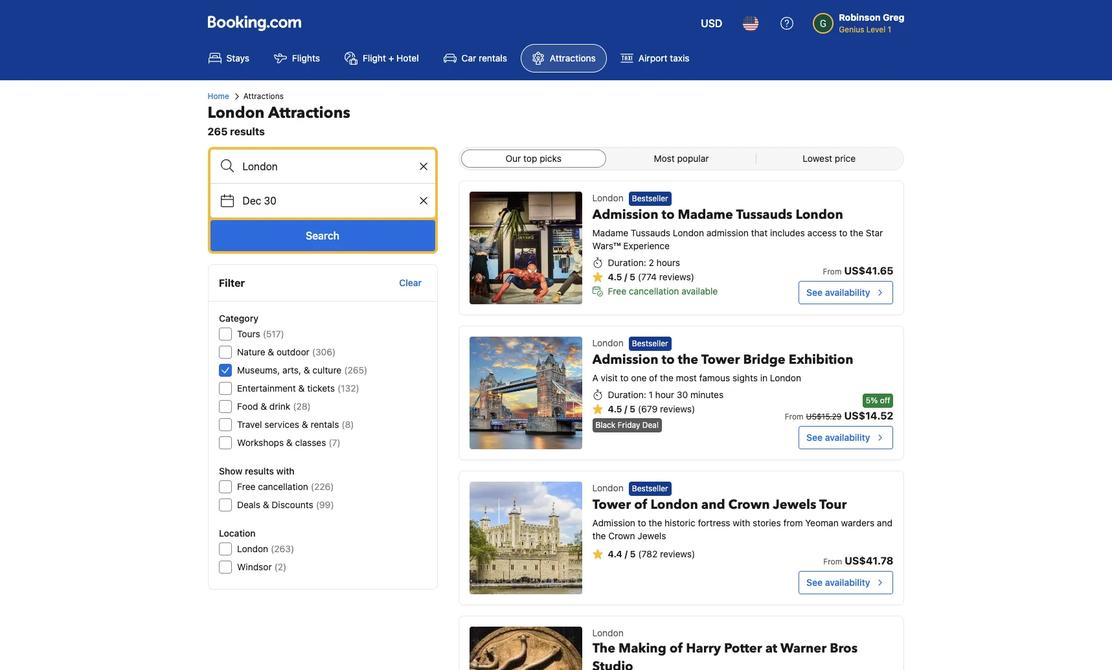Task type: vqa. For each thing, say whether or not it's contained in the screenshot.
Complete 5 bookings to unlock Genius Level 2
no



Task type: describe. For each thing, give the bounding box(es) containing it.
most
[[654, 153, 675, 164]]

in
[[760, 373, 768, 384]]

with inside tower of london and crown jewels tour admission to the historic fortress with stories from yeoman warders and the crown jewels
[[733, 518, 751, 529]]

tower inside admission to the tower bridge exhibition a visit to one of the most famous sights in london
[[702, 351, 740, 369]]

4.5 for admission to madame tussauds london
[[608, 272, 622, 283]]

outdoor
[[276, 347, 309, 358]]

robinson
[[839, 12, 881, 23]]

(517)
[[263, 328, 284, 340]]

(8)
[[341, 419, 354, 430]]

2 vertical spatial reviews)
[[660, 549, 695, 560]]

london inside the london attractions 265 results
[[208, 102, 265, 124]]

us$41.65
[[844, 265, 894, 277]]

london (263)
[[237, 544, 294, 555]]

lowest
[[803, 153, 833, 164]]

historic
[[665, 518, 696, 529]]

dec
[[243, 195, 261, 207]]

to up experience
[[662, 206, 675, 224]]

genius
[[839, 25, 865, 34]]

bros
[[830, 640, 858, 658]]

stories
[[753, 518, 781, 529]]

of inside london the making of harry potter at warner bros studio
[[670, 640, 683, 658]]

of inside admission to the tower bridge exhibition a visit to one of the most famous sights in london
[[649, 373, 658, 384]]

from
[[784, 518, 803, 529]]

london the making of harry potter at warner bros studio
[[593, 628, 858, 671]]

5%
[[866, 396, 878, 406]]

0 vertical spatial and
[[702, 497, 725, 514]]

stays
[[226, 52, 249, 63]]

reviews) for madame
[[659, 272, 695, 283]]

lowest price
[[803, 153, 856, 164]]

greg
[[883, 12, 905, 23]]

usd
[[701, 17, 723, 29]]

duration: for admission to madame tussauds london
[[608, 257, 646, 268]]

4.5 / 5 (774 reviews)
[[608, 272, 695, 283]]

show results with
[[219, 466, 294, 477]]

tours
[[237, 328, 260, 340]]

drink
[[269, 401, 290, 412]]

location
[[219, 528, 255, 539]]

airport
[[639, 52, 668, 63]]

0 vertical spatial attractions
[[550, 52, 596, 63]]

4.5 for admission to the tower bridge exhibition
[[608, 404, 622, 415]]

0 horizontal spatial crown
[[609, 531, 635, 542]]

filter
[[219, 277, 245, 289]]

museums,
[[237, 365, 280, 376]]

harry
[[686, 640, 721, 658]]

(306)
[[312, 347, 335, 358]]

taxis
[[670, 52, 690, 63]]

admission inside tower of london and crown jewels tour admission to the historic fortress with stories from yeoman warders and the crown jewels
[[593, 518, 636, 529]]

most popular
[[654, 153, 709, 164]]

london down 'black'
[[593, 483, 624, 494]]

& for discounts
[[263, 500, 269, 511]]

& for outdoor
[[268, 347, 274, 358]]

bestseller for the
[[632, 339, 668, 349]]

entertainment
[[237, 383, 296, 394]]

1 vertical spatial attractions
[[243, 91, 284, 101]]

1 horizontal spatial 30
[[677, 390, 688, 401]]

potter
[[724, 640, 762, 658]]

(2)
[[274, 562, 286, 573]]

1 horizontal spatial madame
[[678, 206, 733, 224]]

deals
[[237, 500, 260, 511]]

food & drink (28)
[[237, 401, 311, 412]]

london attractions 265 results
[[208, 102, 350, 137]]

1 vertical spatial results
[[245, 466, 274, 477]]

nature & outdoor (306)
[[237, 347, 335, 358]]

(679
[[638, 404, 658, 415]]

free cancellation available
[[608, 286, 718, 297]]

at
[[766, 640, 778, 658]]

cancellation for (226)
[[258, 481, 308, 492]]

making
[[619, 640, 667, 658]]

hotel
[[397, 52, 419, 63]]

from for crown
[[824, 557, 842, 567]]

reviews) for the
[[660, 404, 695, 415]]

minutes
[[691, 390, 724, 401]]

flights link
[[263, 44, 331, 73]]

london inside tower of london and crown jewels tour admission to the historic fortress with stories from yeoman warders and the crown jewels
[[651, 497, 698, 514]]

from for london
[[823, 267, 842, 277]]

5 for admission to madame tussauds london
[[630, 272, 636, 283]]

category
[[219, 313, 258, 324]]

2
[[649, 257, 654, 268]]

nature
[[237, 347, 265, 358]]

a
[[593, 373, 599, 384]]

studio
[[593, 658, 633, 671]]

travel
[[237, 419, 262, 430]]

your account menu robinson greg genius level 1 element
[[813, 6, 910, 36]]

1 vertical spatial madame
[[593, 228, 629, 239]]

price
[[835, 153, 856, 164]]

/ for admission to the tower bridge exhibition
[[625, 404, 627, 415]]

5% off from us$15.29 us$14.52
[[785, 396, 894, 422]]

(7)
[[328, 437, 340, 448]]

culture
[[312, 365, 341, 376]]

london up hours
[[673, 228, 704, 239]]

1 vertical spatial 1
[[649, 390, 653, 401]]

see availability for admission to madame tussauds london
[[807, 287, 870, 298]]

0 horizontal spatial with
[[276, 466, 294, 477]]

see for bridge
[[807, 432, 823, 443]]

includes
[[770, 228, 805, 239]]

1 vertical spatial rentals
[[310, 419, 339, 430]]

& for tickets
[[298, 383, 305, 394]]

clear button
[[394, 271, 427, 295]]

windsor (2)
[[237, 562, 286, 573]]

5 for admission to the tower bridge exhibition
[[630, 404, 636, 415]]

the making of harry potter at warner bros studio image
[[469, 627, 582, 671]]

black
[[596, 421, 616, 430]]

us$14.52
[[844, 410, 894, 422]]

(132)
[[337, 383, 359, 394]]

workshops & classes (7)
[[237, 437, 340, 448]]

london up visit
[[593, 338, 624, 349]]

1 horizontal spatial and
[[877, 518, 893, 529]]

our
[[506, 153, 521, 164]]

wars™
[[593, 241, 621, 252]]



Task type: locate. For each thing, give the bounding box(es) containing it.
3 bestseller from the top
[[632, 484, 668, 494]]

to
[[662, 206, 675, 224], [839, 228, 848, 239], [662, 351, 675, 369], [620, 373, 629, 384], [638, 518, 646, 529]]

available
[[682, 286, 718, 297]]

admission inside admission to madame tussauds london madame tussauds london admission that includes access to the star wars™ experience
[[593, 206, 659, 224]]

london inside admission to the tower bridge exhibition a visit to one of the most famous sights in london
[[770, 373, 801, 384]]

4.4 / 5 (782 reviews)
[[608, 549, 695, 560]]

0 vertical spatial 30
[[264, 195, 277, 207]]

1 vertical spatial crown
[[609, 531, 635, 542]]

1 vertical spatial admission
[[593, 351, 659, 369]]

1 / from the top
[[625, 272, 627, 283]]

cancellation for available
[[629, 286, 679, 297]]

1 vertical spatial reviews)
[[660, 404, 695, 415]]

london up access
[[796, 206, 843, 224]]

crown
[[729, 497, 770, 514], [609, 531, 635, 542]]

home link
[[208, 91, 229, 102]]

1 inside robinson greg genius level 1
[[888, 25, 892, 34]]

1 see availability from the top
[[807, 287, 870, 298]]

0 vertical spatial crown
[[729, 497, 770, 514]]

availability for admission to the tower bridge exhibition
[[825, 432, 870, 443]]

1 vertical spatial availability
[[825, 432, 870, 443]]

the
[[593, 640, 616, 658]]

london inside london the making of harry potter at warner bros studio
[[593, 628, 624, 639]]

2 availability from the top
[[825, 432, 870, 443]]

0 vertical spatial 4.5
[[608, 272, 622, 283]]

london down home
[[208, 102, 265, 124]]

and
[[702, 497, 725, 514], [877, 518, 893, 529]]

london up historic
[[651, 497, 698, 514]]

to up (782
[[638, 518, 646, 529]]

see for london
[[807, 287, 823, 298]]

/ left (774
[[625, 272, 627, 283]]

see down access
[[807, 287, 823, 298]]

results down the workshops
[[245, 466, 274, 477]]

free cancellation (226)
[[237, 481, 334, 492]]

1 vertical spatial 5
[[630, 404, 636, 415]]

of left harry
[[670, 640, 683, 658]]

1 vertical spatial of
[[634, 497, 648, 514]]

3 / from the top
[[625, 549, 628, 560]]

of up (782
[[634, 497, 648, 514]]

with up free cancellation (226)
[[276, 466, 294, 477]]

most
[[676, 373, 697, 384]]

from inside from us$41.65
[[823, 267, 842, 277]]

4.5 down 'wars™'
[[608, 272, 622, 283]]

2 vertical spatial attractions
[[268, 102, 350, 124]]

tussauds
[[736, 206, 793, 224], [631, 228, 671, 239]]

cancellation down 4.5 / 5 (774 reviews)
[[629, 286, 679, 297]]

2 vertical spatial admission
[[593, 518, 636, 529]]

admission to madame tussauds london image
[[469, 192, 582, 305]]

see availability
[[807, 287, 870, 298], [807, 432, 870, 443], [807, 577, 870, 588]]

& down (517)
[[268, 347, 274, 358]]

& down travel services & rentals (8)
[[286, 437, 292, 448]]

reviews) down hours
[[659, 272, 695, 283]]

workshops
[[237, 437, 284, 448]]

to inside tower of london and crown jewels tour admission to the historic fortress with stories from yeoman warders and the crown jewels
[[638, 518, 646, 529]]

jewels
[[773, 497, 817, 514], [638, 531, 666, 542]]

tower up 4.4
[[593, 497, 631, 514]]

0 vertical spatial duration:
[[608, 257, 646, 268]]

1 vertical spatial bestseller
[[632, 339, 668, 349]]

0 horizontal spatial rentals
[[310, 419, 339, 430]]

1 vertical spatial jewels
[[638, 531, 666, 542]]

& right arts,
[[303, 365, 310, 376]]

search button
[[210, 220, 435, 251]]

visit
[[601, 373, 618, 384]]

0 horizontal spatial 1
[[649, 390, 653, 401]]

availability down the 5% off from us$15.29 us$14.52
[[825, 432, 870, 443]]

results inside the london attractions 265 results
[[230, 126, 265, 137]]

tower of london and crown jewels tour image
[[469, 482, 582, 595]]

see
[[807, 287, 823, 298], [807, 432, 823, 443], [807, 577, 823, 588]]

services
[[264, 419, 299, 430]]

from left us$41.78
[[824, 557, 842, 567]]

3 see availability from the top
[[807, 577, 870, 588]]

from left us$41.65
[[823, 267, 842, 277]]

/ for admission to madame tussauds london
[[625, 272, 627, 283]]

the inside admission to madame tussauds london madame tussauds london admission that includes access to the star wars™ experience
[[850, 228, 864, 239]]

2 vertical spatial from
[[824, 557, 842, 567]]

see availability for tower of london and crown jewels tour
[[807, 577, 870, 588]]

2 see availability from the top
[[807, 432, 870, 443]]

1 4.5 from the top
[[608, 272, 622, 283]]

free for free cancellation (226)
[[237, 481, 255, 492]]

1 horizontal spatial crown
[[729, 497, 770, 514]]

4.5 up 'black'
[[608, 404, 622, 415]]

1 vertical spatial from
[[785, 412, 804, 422]]

duration: for admission to the tower bridge exhibition
[[608, 390, 646, 401]]

/ right 4.4
[[625, 549, 628, 560]]

1 horizontal spatial rentals
[[479, 52, 507, 63]]

one
[[631, 373, 647, 384]]

see down us$15.29
[[807, 432, 823, 443]]

free up deals
[[237, 481, 255, 492]]

2 duration: from the top
[[608, 390, 646, 401]]

1 horizontal spatial 1
[[888, 25, 892, 34]]

the
[[850, 228, 864, 239], [678, 351, 699, 369], [660, 373, 674, 384], [649, 518, 662, 529], [593, 531, 606, 542]]

travel services & rentals (8)
[[237, 419, 354, 430]]

london up 'wars™'
[[593, 192, 624, 203]]

1 horizontal spatial tussauds
[[736, 206, 793, 224]]

classes
[[295, 437, 326, 448]]

1 horizontal spatial of
[[649, 373, 658, 384]]

2 see from the top
[[807, 432, 823, 443]]

tower inside tower of london and crown jewels tour admission to the historic fortress with stories from yeoman warders and the crown jewels
[[593, 497, 631, 514]]

dec 30
[[243, 195, 277, 207]]

rentals
[[479, 52, 507, 63], [310, 419, 339, 430]]

free down 4.5 / 5 (774 reviews)
[[608, 286, 627, 297]]

0 vertical spatial availability
[[825, 287, 870, 298]]

tickets
[[307, 383, 335, 394]]

results right 265
[[230, 126, 265, 137]]

5 left (782
[[630, 549, 636, 560]]

0 horizontal spatial 30
[[264, 195, 277, 207]]

from inside the 5% off from us$15.29 us$14.52
[[785, 412, 804, 422]]

jewels up from
[[773, 497, 817, 514]]

top
[[524, 153, 537, 164]]

reviews) right (782
[[660, 549, 695, 560]]

2 vertical spatial 5
[[630, 549, 636, 560]]

(28)
[[293, 401, 311, 412]]

0 vertical spatial /
[[625, 272, 627, 283]]

(99)
[[316, 500, 334, 511]]

& for classes
[[286, 437, 292, 448]]

1 bestseller from the top
[[632, 194, 668, 204]]

5 left (679 on the right of page
[[630, 404, 636, 415]]

admission
[[707, 228, 749, 239]]

exhibition
[[789, 351, 854, 369]]

see availability down us$15.29
[[807, 432, 870, 443]]

reviews) down duration: 1 hour 30 minutes
[[660, 404, 695, 415]]

with left stories
[[733, 518, 751, 529]]

0 vertical spatial tussauds
[[736, 206, 793, 224]]

madame up admission
[[678, 206, 733, 224]]

of inside tower of london and crown jewels tour admission to the historic fortress with stories from yeoman warders and the crown jewels
[[634, 497, 648, 514]]

from us$41.78
[[824, 555, 894, 567]]

availability for tower of london and crown jewels tour
[[825, 577, 870, 588]]

arts,
[[282, 365, 301, 376]]

airport taxis link
[[610, 44, 701, 73]]

& down (28)
[[302, 419, 308, 430]]

0 horizontal spatial tower
[[593, 497, 631, 514]]

0 horizontal spatial jewels
[[638, 531, 666, 542]]

0 horizontal spatial madame
[[593, 228, 629, 239]]

cancellation up deals & discounts (99)
[[258, 481, 308, 492]]

flight + hotel link
[[334, 44, 430, 73]]

discounts
[[271, 500, 313, 511]]

deals & discounts (99)
[[237, 500, 334, 511]]

1 vertical spatial tussauds
[[631, 228, 671, 239]]

admission to madame tussauds london madame tussauds london admission that includes access to the star wars™ experience
[[593, 206, 883, 252]]

duration: left 2
[[608, 257, 646, 268]]

booking.com image
[[208, 16, 301, 31]]

to up duration: 1 hour 30 minutes
[[662, 351, 675, 369]]

1 down greg
[[888, 25, 892, 34]]

see availability down from us$41.78
[[807, 577, 870, 588]]

of
[[649, 373, 658, 384], [634, 497, 648, 514], [670, 640, 683, 658]]

1
[[888, 25, 892, 34], [649, 390, 653, 401]]

1 vertical spatial duration:
[[608, 390, 646, 401]]

hour
[[655, 390, 675, 401]]

results
[[230, 126, 265, 137], [245, 466, 274, 477]]

madame up 'wars™'
[[593, 228, 629, 239]]

attractions link
[[521, 44, 607, 73]]

/ up black friday deal
[[625, 404, 627, 415]]

(263)
[[271, 544, 294, 555]]

Where are you going? search field
[[210, 150, 435, 183]]

jewels up 4.4 / 5 (782 reviews)
[[638, 531, 666, 542]]

2 horizontal spatial of
[[670, 640, 683, 658]]

warders
[[841, 518, 875, 529]]

to right access
[[839, 228, 848, 239]]

0 vertical spatial cancellation
[[629, 286, 679, 297]]

availability for admission to madame tussauds london
[[825, 287, 870, 298]]

1 see from the top
[[807, 287, 823, 298]]

museums, arts, & culture (265)
[[237, 365, 367, 376]]

2 vertical spatial see
[[807, 577, 823, 588]]

1 duration: from the top
[[608, 257, 646, 268]]

warner
[[781, 640, 827, 658]]

see for crown
[[807, 577, 823, 588]]

0 vertical spatial bestseller
[[632, 194, 668, 204]]

duration: 1 hour 30 minutes
[[608, 390, 724, 401]]

bestseller up one
[[632, 339, 668, 349]]

1 vertical spatial and
[[877, 518, 893, 529]]

1 vertical spatial see availability
[[807, 432, 870, 443]]

free for free cancellation available
[[608, 286, 627, 297]]

1 horizontal spatial jewels
[[773, 497, 817, 514]]

airport taxis
[[639, 52, 690, 63]]

from left us$15.29
[[785, 412, 804, 422]]

admission inside admission to the tower bridge exhibition a visit to one of the most famous sights in london
[[593, 351, 659, 369]]

stays link
[[197, 44, 260, 73]]

tower
[[702, 351, 740, 369], [593, 497, 631, 514]]

reviews)
[[659, 272, 695, 283], [660, 404, 695, 415], [660, 549, 695, 560]]

usd button
[[693, 8, 730, 39]]

1 admission from the top
[[593, 206, 659, 224]]

0 vertical spatial madame
[[678, 206, 733, 224]]

0 vertical spatial admission
[[593, 206, 659, 224]]

robinson greg genius level 1
[[839, 12, 905, 34]]

bestseller up historic
[[632, 484, 668, 494]]

see availability down from us$41.65
[[807, 287, 870, 298]]

attractions inside the london attractions 265 results
[[268, 102, 350, 124]]

0 vertical spatial jewels
[[773, 497, 817, 514]]

bestseller for madame
[[632, 194, 668, 204]]

1 vertical spatial see
[[807, 432, 823, 443]]

2 vertical spatial of
[[670, 640, 683, 658]]

0 vertical spatial tower
[[702, 351, 740, 369]]

admission up one
[[593, 351, 659, 369]]

deal
[[643, 421, 659, 430]]

0 vertical spatial free
[[608, 286, 627, 297]]

london right in
[[770, 373, 801, 384]]

admission for admission to madame tussauds london
[[593, 206, 659, 224]]

london up the 'the'
[[593, 628, 624, 639]]

265
[[208, 126, 228, 137]]

crown up stories
[[729, 497, 770, 514]]

admission up 'wars™'
[[593, 206, 659, 224]]

3 availability from the top
[[825, 577, 870, 588]]

see availability for admission to the tower bridge exhibition
[[807, 432, 870, 443]]

bestseller down most on the right
[[632, 194, 668, 204]]

30 right dec
[[264, 195, 277, 207]]

0 vertical spatial see
[[807, 287, 823, 298]]

of right one
[[649, 373, 658, 384]]

bridge
[[743, 351, 786, 369]]

car rentals link
[[433, 44, 518, 73]]

2 vertical spatial bestseller
[[632, 484, 668, 494]]

crown up 4.4
[[609, 531, 635, 542]]

1 vertical spatial cancellation
[[258, 481, 308, 492]]

and up fortress
[[702, 497, 725, 514]]

entertainment & tickets (132)
[[237, 383, 359, 394]]

to left one
[[620, 373, 629, 384]]

london
[[208, 102, 265, 124], [593, 192, 624, 203], [796, 206, 843, 224], [673, 228, 704, 239], [593, 338, 624, 349], [770, 373, 801, 384], [593, 483, 624, 494], [651, 497, 698, 514], [237, 544, 268, 555], [593, 628, 624, 639]]

30
[[264, 195, 277, 207], [677, 390, 688, 401]]

yeoman
[[806, 518, 839, 529]]

& for drink
[[260, 401, 267, 412]]

car rentals
[[462, 52, 507, 63]]

admission up 4.4
[[593, 518, 636, 529]]

see down yeoman
[[807, 577, 823, 588]]

0 vertical spatial 5
[[630, 272, 636, 283]]

bestseller for london
[[632, 484, 668, 494]]

us$15.29
[[806, 412, 842, 422]]

0 vertical spatial rentals
[[479, 52, 507, 63]]

1 availability from the top
[[825, 287, 870, 298]]

2 bestseller from the top
[[632, 339, 668, 349]]

0 vertical spatial reviews)
[[659, 272, 695, 283]]

0 vertical spatial from
[[823, 267, 842, 277]]

2 vertical spatial availability
[[825, 577, 870, 588]]

0 horizontal spatial tussauds
[[631, 228, 671, 239]]

fortress
[[698, 518, 731, 529]]

2 4.5 from the top
[[608, 404, 622, 415]]

tussauds up 'that'
[[736, 206, 793, 224]]

level
[[867, 25, 886, 34]]

0 vertical spatial with
[[276, 466, 294, 477]]

& up (28)
[[298, 383, 305, 394]]

friday
[[618, 421, 640, 430]]

1 vertical spatial /
[[625, 404, 627, 415]]

3 see from the top
[[807, 577, 823, 588]]

and right the warders
[[877, 518, 893, 529]]

tower up the famous
[[702, 351, 740, 369]]

& left drink
[[260, 401, 267, 412]]

0 horizontal spatial cancellation
[[258, 481, 308, 492]]

home
[[208, 91, 229, 101]]

0 vertical spatial 1
[[888, 25, 892, 34]]

1 left the hour
[[649, 390, 653, 401]]

1 vertical spatial free
[[237, 481, 255, 492]]

car
[[462, 52, 476, 63]]

availability down from us$41.78
[[825, 577, 870, 588]]

0 vertical spatial see availability
[[807, 287, 870, 298]]

attractions
[[550, 52, 596, 63], [243, 91, 284, 101], [268, 102, 350, 124]]

admission to the tower bridge exhibition image
[[469, 337, 582, 450]]

availability down from us$41.65
[[825, 287, 870, 298]]

(226)
[[311, 481, 334, 492]]

flights
[[292, 52, 320, 63]]

from inside from us$41.78
[[824, 557, 842, 567]]

/
[[625, 272, 627, 283], [625, 404, 627, 415], [625, 549, 628, 560]]

1 horizontal spatial free
[[608, 286, 627, 297]]

famous
[[699, 373, 730, 384]]

duration: 2 hours
[[608, 257, 680, 268]]

bestseller
[[632, 194, 668, 204], [632, 339, 668, 349], [632, 484, 668, 494]]

1 vertical spatial 4.5
[[608, 404, 622, 415]]

1 horizontal spatial cancellation
[[629, 286, 679, 297]]

0 horizontal spatial of
[[634, 497, 648, 514]]

0 vertical spatial results
[[230, 126, 265, 137]]

1 horizontal spatial with
[[733, 518, 751, 529]]

3 admission from the top
[[593, 518, 636, 529]]

rentals inside car rentals link
[[479, 52, 507, 63]]

london up windsor
[[237, 544, 268, 555]]

1 horizontal spatial tower
[[702, 351, 740, 369]]

2 admission from the top
[[593, 351, 659, 369]]

rentals right "car" on the top of page
[[479, 52, 507, 63]]

0 vertical spatial of
[[649, 373, 658, 384]]

1 vertical spatial 30
[[677, 390, 688, 401]]

1 vertical spatial tower
[[593, 497, 631, 514]]

2 / from the top
[[625, 404, 627, 415]]

0 horizontal spatial and
[[702, 497, 725, 514]]

tussauds up experience
[[631, 228, 671, 239]]

0 horizontal spatial free
[[237, 481, 255, 492]]

5 left (774
[[630, 272, 636, 283]]

windsor
[[237, 562, 272, 573]]

us$41.78
[[845, 555, 894, 567]]

30 down most at the bottom right of the page
[[677, 390, 688, 401]]

rentals up (7)
[[310, 419, 339, 430]]

1 vertical spatial with
[[733, 518, 751, 529]]

2 vertical spatial /
[[625, 549, 628, 560]]

admission for admission to the tower bridge exhibition
[[593, 351, 659, 369]]

2 vertical spatial see availability
[[807, 577, 870, 588]]

duration: down one
[[608, 390, 646, 401]]

& right deals
[[263, 500, 269, 511]]



